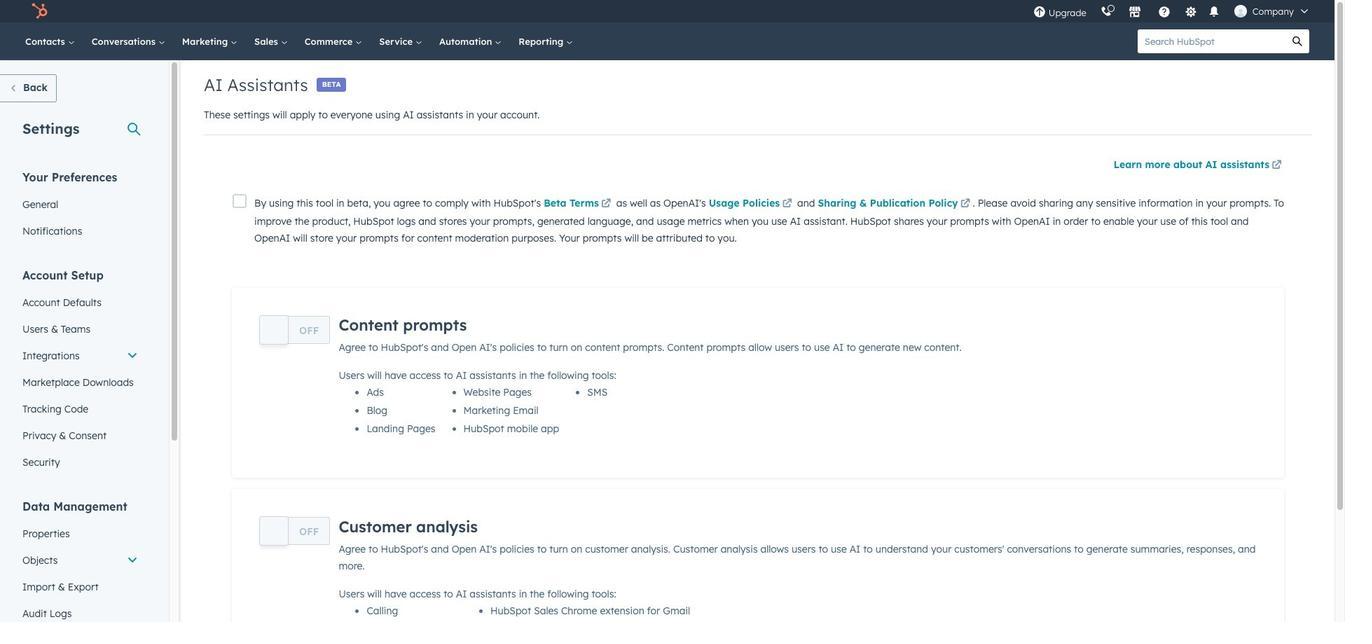 Task type: vqa. For each thing, say whether or not it's contained in the screenshot.
Jacob Simon ICON
yes



Task type: describe. For each thing, give the bounding box(es) containing it.
jacob simon image
[[1234, 5, 1247, 18]]

marketplaces image
[[1128, 6, 1141, 19]]

data management element
[[14, 499, 146, 622]]

account setup element
[[14, 268, 146, 476]]

Search HubSpot search field
[[1138, 29, 1285, 53]]



Task type: locate. For each thing, give the bounding box(es) containing it.
your preferences element
[[14, 170, 146, 244]]

link opens in a new window image
[[1272, 158, 1282, 174], [1272, 160, 1282, 171], [960, 196, 970, 213]]

menu
[[1026, 0, 1318, 22]]

link opens in a new window image
[[601, 196, 611, 213], [782, 196, 792, 213], [601, 199, 611, 209], [782, 199, 792, 209], [960, 199, 970, 209]]



